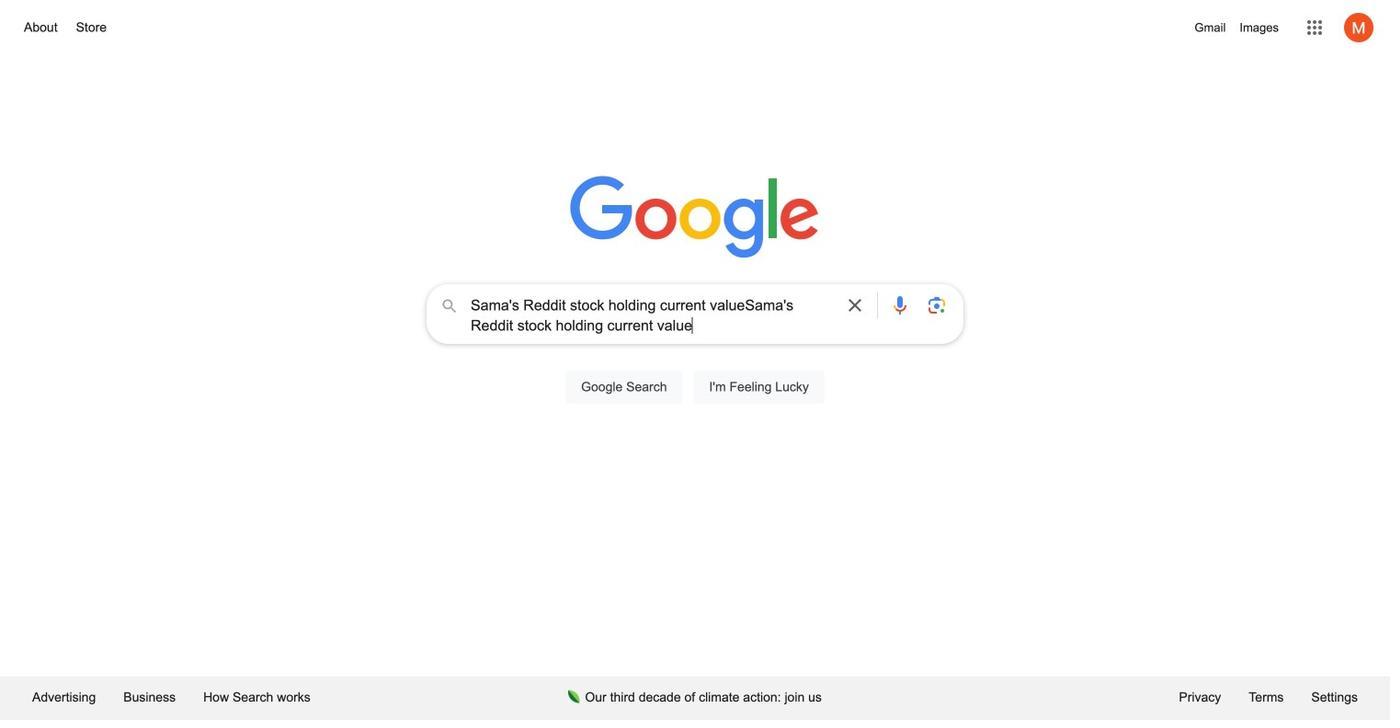 Task type: describe. For each thing, give the bounding box(es) containing it.
Search text field
[[471, 295, 833, 336]]

search by voice image
[[889, 294, 911, 316]]

google image
[[570, 176, 820, 260]]

search by image image
[[926, 294, 948, 316]]



Task type: locate. For each thing, give the bounding box(es) containing it.
None search field
[[18, 279, 1372, 425]]



Task type: vqa. For each thing, say whether or not it's contained in the screenshot.
scenic steep street with 8 switchbacks
no



